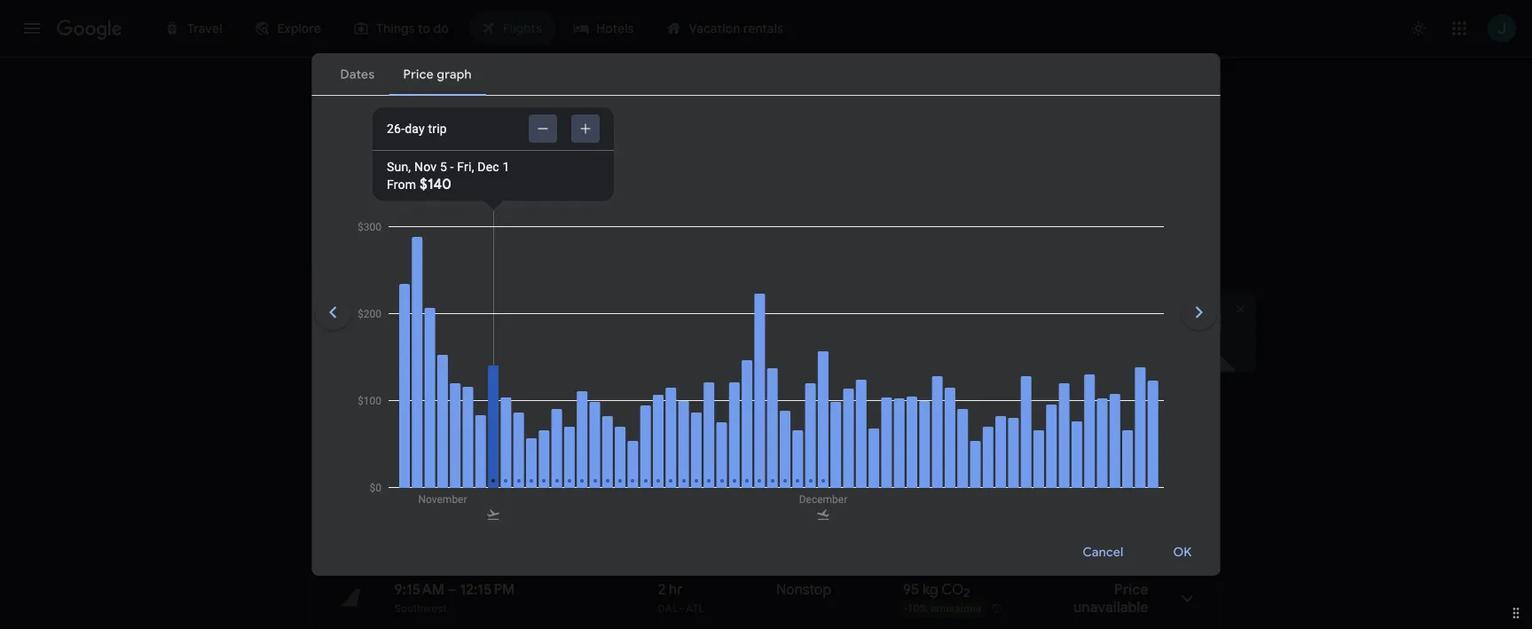Task type: locate. For each thing, give the bounding box(es) containing it.
- down 95
[[904, 603, 907, 615]]

1 vertical spatial nov
[[445, 259, 468, 275]]

hr for 2 hr
[[669, 580, 683, 598]]

0 vertical spatial -
[[450, 159, 454, 174]]

2 horizontal spatial nov
[[1010, 303, 1033, 318]]

co inside 78 kg co 2
[[935, 447, 957, 465]]

0 vertical spatial round
[[1100, 403, 1129, 416]]

total duration 9 hr 56 min. element
[[658, 381, 774, 401]]

1 inside 1 stop 6 hr 4 min cvg
[[774, 381, 779, 399]]

find the best price region
[[312, 249, 1275, 372]]

2 vertical spatial nov
[[1010, 303, 1033, 318]]

2 inside 2 hr 19 min dfw – atl
[[658, 447, 666, 465]]

airlines button
[[500, 177, 585, 206]]

bags button
[[592, 177, 662, 206]]

1 vertical spatial round
[[1100, 470, 1129, 482]]

hr
[[670, 381, 683, 399], [783, 402, 793, 415], [669, 447, 683, 465], [669, 580, 683, 598]]

- for 2 hr 19 min
[[899, 470, 902, 482]]

cvg
[[826, 402, 848, 415]]

frontier
[[394, 402, 433, 415], [394, 469, 433, 481]]

2
[[963, 386, 970, 401], [658, 447, 666, 465], [957, 453, 964, 468], [658, 580, 666, 598], [964, 586, 970, 601]]

co up +23% emissions
[[941, 381, 963, 399]]

cancel
[[1083, 544, 1124, 560]]

round down $178 text box
[[1100, 470, 1129, 482]]

hr inside the 9 hr 56 min dfw – atl
[[670, 381, 683, 399]]

19
[[686, 447, 699, 465]]

0 vertical spatial dfw
[[658, 402, 681, 415]]

sun, nov 5 - fri, dec 1 from $140
[[387, 159, 510, 193]]

2 dfw from the top
[[658, 469, 681, 481]]

filters
[[363, 184, 398, 200]]

emissions
[[928, 402, 979, 415], [925, 470, 976, 482], [931, 603, 982, 615]]

kg right 95
[[923, 580, 938, 598]]

3 round from the top
[[1100, 536, 1129, 549]]

1 vertical spatial atl
[[688, 469, 707, 481]]

min inside the 9 hr 56 min dfw – atl
[[706, 381, 730, 399]]

118 US dollars text field
[[1121, 381, 1149, 399]]

for right 4 – 29
[[1075, 303, 1091, 318]]

kg for 95
[[923, 580, 938, 598]]

and right charges
[[866, 336, 885, 348]]

dfw
[[658, 402, 681, 415], [658, 469, 681, 481]]

178 US dollars text field
[[1119, 447, 1149, 465]]

78 kg co 2
[[898, 447, 964, 468]]

0 horizontal spatial -
[[450, 159, 454, 174]]

2 horizontal spatial -
[[904, 603, 907, 615]]

kg up +23% emissions
[[922, 381, 938, 399]]

1 horizontal spatial and
[[866, 336, 885, 348]]

–
[[452, 381, 461, 399], [681, 402, 688, 415], [449, 447, 458, 465], [681, 469, 688, 481], [448, 580, 457, 598], [679, 602, 686, 614]]

dfw inside 2 hr 19 min dfw – atl
[[658, 469, 681, 481]]

hr up the dal
[[669, 580, 683, 598]]

1 vertical spatial round trip
[[1100, 470, 1149, 482]]

6
[[774, 402, 780, 415]]

atl inside the 9 hr 56 min dfw – atl
[[688, 402, 707, 415]]

9:15 am – 12:15 pm southwest
[[394, 580, 515, 614]]

hr inside 2 hr 19 min dfw – atl
[[669, 447, 683, 465]]

2 inside 129 kg co 2
[[963, 386, 970, 401]]

2 vertical spatial nonstop flight. element
[[776, 580, 831, 601]]

- for 2 hr
[[904, 603, 907, 615]]

1 vertical spatial nonstop
[[774, 514, 829, 532]]

hr left 4
[[783, 402, 793, 415]]

0 vertical spatial this price for this flight doesn't include overhead bin access. if you need a carry-on bag, use the bags filter to update prices. image
[[1099, 379, 1121, 400]]

1 vertical spatial emissions
[[925, 470, 976, 482]]

26-
[[387, 121, 405, 136]]

2 hr dal – atl
[[658, 580, 705, 614]]

nov right travel
[[1010, 303, 1033, 318]]

this price for this flight doesn't include overhead bin access. if you need a carry-on bag, use the bags filter to update prices. image for $118
[[1099, 379, 1121, 400]]

trip
[[428, 121, 447, 136], [1132, 403, 1149, 416], [1132, 470, 1149, 482], [1132, 536, 1149, 549]]

0 vertical spatial nonstop
[[774, 447, 829, 465]]

atl inside 2 hr 19 min dfw – atl
[[688, 469, 707, 481]]

8:54 pm
[[461, 447, 513, 465]]

0 vertical spatial atl
[[688, 402, 707, 415]]

for right "fees"
[[722, 336, 736, 348]]

0 horizontal spatial nov
[[414, 159, 437, 174]]

2 up the dal
[[658, 580, 666, 598]]

nonstop round trip
[[774, 514, 1149, 549]]

hr inside 2 hr dal – atl
[[669, 580, 683, 598]]

1 stop 6 hr 4 min cvg
[[774, 381, 848, 415]]

convenience
[[449, 336, 511, 348]]

1 vertical spatial kg
[[916, 447, 932, 465]]

prices
[[378, 259, 415, 275]]

nov for travel nov 4 – 29 for
[[1010, 303, 1033, 318]]

best flights, change sort order. image
[[1192, 331, 1213, 352]]

atl
[[688, 402, 707, 415], [688, 469, 707, 481], [686, 602, 705, 614]]

0 vertical spatial round trip
[[1100, 403, 1149, 416]]

travel nov 4 – 29 for
[[973, 303, 1091, 318]]

trip right cancel at bottom
[[1132, 536, 1149, 549]]

2 vertical spatial atl
[[686, 602, 705, 614]]

nov
[[414, 159, 437, 174], [445, 259, 468, 275], [1010, 303, 1033, 318]]

min right 19
[[703, 447, 727, 465]]

min inside 2 hr 19 min dfw – atl
[[703, 447, 727, 465]]

2 up +23% emissions
[[963, 386, 970, 401]]

4
[[796, 402, 802, 415]]

1 vertical spatial co
[[935, 447, 957, 465]]

kg inside 129 kg co 2
[[922, 381, 938, 399]]

min right the 56
[[706, 381, 730, 399]]

95
[[903, 580, 919, 598]]

1 frontier from the top
[[394, 402, 433, 415]]

kg right 78
[[916, 447, 932, 465]]

5:35 pm – 8:54 pm frontier
[[394, 447, 513, 481]]

– down 19
[[681, 469, 688, 481]]

0 vertical spatial co
[[941, 381, 963, 399]]

dfw inside the 9 hr 56 min dfw – atl
[[658, 402, 681, 415]]

co inside 129 kg co 2
[[941, 381, 963, 399]]

1 horizontal spatial -
[[899, 470, 902, 482]]

– left 5:36 pm text field
[[452, 381, 461, 399]]

1 up 6
[[774, 381, 779, 399]]

0 vertical spatial emissions
[[928, 402, 979, 415]]

1 vertical spatial frontier
[[394, 469, 433, 481]]

atl down 19
[[688, 469, 707, 481]]

min inside 1 stop 6 hr 4 min cvg
[[805, 402, 823, 415]]

total duration 2 hr. element
[[658, 580, 776, 601]]

– right 5:35 pm
[[449, 447, 458, 465]]

2 round trip from the top
[[1100, 470, 1149, 482]]

ranked based on price and convenience
[[312, 336, 511, 348]]

– inside '6:40 am – 5:36 pm frontier'
[[452, 381, 461, 399]]

2 inside 78 kg co 2
[[957, 453, 964, 468]]

2 vertical spatial nonstop
[[776, 580, 831, 598]]

kg for 78
[[916, 447, 932, 465]]

airlines
[[511, 184, 555, 200]]

round trip down $178 text box
[[1100, 470, 1149, 482]]

all filters button
[[312, 177, 412, 206]]

ranked
[[312, 336, 349, 348]]

round trip down $118
[[1100, 403, 1149, 416]]

atl down the 56
[[688, 402, 707, 415]]

kg
[[922, 381, 938, 399], [916, 447, 932, 465], [923, 580, 938, 598]]

scroll backward image
[[312, 291, 354, 334]]

round up price
[[1100, 536, 1129, 549]]

– right 9:15 am text field
[[448, 580, 457, 598]]

2 frontier from the top
[[394, 469, 433, 481]]

1 vertical spatial dfw
[[658, 469, 681, 481]]

price
[[1114, 580, 1149, 598]]

flights
[[438, 309, 490, 331]]

frontier down 5:35 pm text field
[[394, 469, 433, 481]]

2 left 19
[[658, 447, 666, 465]]

– inside 2 hr 19 min dfw – atl
[[681, 469, 688, 481]]

emissions down 129 kg co 2 at the right bottom
[[928, 402, 979, 415]]

leaves dallas/fort worth international airport at 6:40 am on sunday, november 5 and arrives at hartsfield-jackson atlanta international airport at 5:36 pm on sunday, november 5. element
[[394, 381, 515, 399]]

round
[[1100, 403, 1129, 416], [1100, 470, 1129, 482], [1100, 536, 1129, 549]]

-26% emissions
[[899, 470, 976, 482]]

129 kg co 2
[[898, 381, 970, 401]]

1 vertical spatial nonstop flight. element
[[774, 514, 829, 535]]

kg inside 78 kg co 2
[[916, 447, 932, 465]]

– down total duration 2 hr. element
[[679, 602, 686, 614]]

- down 78
[[899, 470, 902, 482]]

0 vertical spatial frontier
[[394, 402, 433, 415]]

2 vertical spatial round
[[1100, 536, 1129, 549]]

nonstop
[[774, 447, 829, 465], [774, 514, 829, 532], [776, 580, 831, 598]]

frontier for 5:35 pm
[[394, 469, 433, 481]]

0 vertical spatial min
[[706, 381, 730, 399]]

1 up fri,
[[469, 90, 476, 105]]

atl inside 2 hr dal – atl
[[686, 602, 705, 614]]

None search field
[[312, 82, 1220, 235]]

9
[[658, 381, 666, 399]]

min right 4
[[805, 402, 823, 415]]

2 up -26% emissions
[[957, 453, 964, 468]]

emissions down 78 kg co 2
[[925, 470, 976, 482]]

optional
[[779, 336, 821, 348]]

total duration 2 hr 19 min. element
[[658, 447, 774, 468]]

nov right learn more about tracked prices image
[[445, 259, 468, 275]]

leaves dallas love field airport at 9:15 am on sunday, november 5 and arrives at hartsfield-jackson atlanta international airport at 12:15 pm on sunday, november 5. element
[[394, 580, 515, 598]]

2 for 129
[[963, 386, 970, 401]]

5:35 pm
[[394, 447, 445, 465]]

-10% emissions
[[904, 603, 982, 615]]

round trip
[[1100, 403, 1149, 416], [1100, 470, 1149, 482]]

1 vertical spatial min
[[805, 402, 823, 415]]

1 round trip from the top
[[1100, 403, 1149, 416]]

nonstop flight. element
[[774, 447, 829, 468], [774, 514, 829, 535], [776, 580, 831, 601]]

dal
[[658, 602, 679, 614]]

southwest
[[394, 602, 447, 614]]

0 vertical spatial nov
[[414, 159, 437, 174]]

round trip for $178
[[1100, 470, 1149, 482]]

dfw down 9 in the bottom of the page
[[658, 402, 681, 415]]

price unavailable
[[1074, 580, 1149, 616]]

co up -26% emissions
[[935, 447, 957, 465]]

0 vertical spatial kg
[[922, 381, 938, 399]]

swap origin and destination. image
[[583, 135, 605, 156]]

emissions down 95 kg co 2
[[931, 603, 982, 615]]

co inside 95 kg co 2
[[942, 580, 964, 598]]

hr left 19
[[669, 447, 683, 465]]

nov left 5
[[414, 159, 437, 174]]

frontier down departure time: 6:40 am. text box on the bottom left of page
[[394, 402, 433, 415]]

2 vertical spatial min
[[703, 447, 727, 465]]

1 inside popup button
[[469, 90, 476, 105]]

close image
[[1234, 302, 1248, 316]]

1 vertical spatial -
[[899, 470, 902, 482]]

cancel button
[[1062, 531, 1145, 574]]

none search field containing all filters
[[312, 82, 1220, 235]]

1 horizontal spatial for
[[1075, 303, 1091, 318]]

atl right the dal
[[686, 602, 705, 614]]

+
[[688, 336, 695, 348]]

1 vertical spatial this price for this flight doesn't include overhead bin access. if you need a carry-on bag, use the bags filter to update prices. image
[[1098, 445, 1119, 466]]

nov inside sun, nov 5 - fri, dec 1 from $140
[[414, 159, 437, 174]]

1
[[469, 90, 476, 105], [503, 159, 510, 174], [739, 336, 745, 348], [774, 381, 779, 399]]

6:40 am
[[394, 381, 448, 399]]

scroll forward image
[[1178, 291, 1220, 334]]

0 vertical spatial nonstop flight. element
[[774, 447, 829, 468]]

2 vertical spatial co
[[942, 580, 964, 598]]

kg inside 95 kg co 2
[[923, 580, 938, 598]]

nonstop flight. element for 2 hr
[[776, 580, 831, 601]]

5
[[440, 159, 447, 174]]

0 vertical spatial for
[[1075, 303, 1091, 318]]

2 vertical spatial kg
[[923, 580, 938, 598]]

0 horizontal spatial and
[[428, 336, 446, 348]]

Departure time: 9:15 AM. text field
[[394, 580, 445, 598]]

from
[[387, 177, 416, 192]]

taxes
[[658, 336, 685, 348]]

2 inside 95 kg co 2
[[964, 586, 970, 601]]

min for 9 hr 56 min
[[706, 381, 730, 399]]

round down $118
[[1100, 403, 1129, 416]]

2 vertical spatial -
[[904, 603, 907, 615]]

co up -10% emissions
[[942, 580, 964, 598]]

dfw for 9
[[658, 402, 681, 415]]

and right price
[[428, 336, 446, 348]]

1 horizontal spatial nov
[[445, 259, 468, 275]]

1 round from the top
[[1100, 403, 1129, 416]]

hr right 9 in the bottom of the page
[[670, 381, 683, 399]]

this price for this flight doesn't include overhead bin access. if you need a carry-on bag, use the bags filter to update prices. image
[[1099, 379, 1121, 400], [1098, 445, 1119, 466]]

frontier inside '6:40 am – 5:36 pm frontier'
[[394, 402, 433, 415]]

co for 129
[[941, 381, 963, 399]]

2 vertical spatial emissions
[[931, 603, 982, 615]]

round for $178
[[1100, 470, 1129, 482]]

2 up -10% emissions
[[964, 586, 970, 601]]

dfw for 2
[[658, 469, 681, 481]]

0 horizontal spatial for
[[722, 336, 736, 348]]

+23% emissions
[[898, 402, 979, 415]]

for
[[1075, 303, 1091, 318], [722, 336, 736, 348]]

- right 5
[[450, 159, 454, 174]]

required
[[615, 336, 655, 348]]

1 dfw from the top
[[658, 402, 681, 415]]

dfw down total duration 2 hr 19 min. element
[[658, 469, 681, 481]]

round inside nonstop round trip
[[1100, 536, 1129, 549]]

2 round from the top
[[1100, 470, 1129, 482]]

-
[[450, 159, 454, 174], [899, 470, 902, 482], [904, 603, 907, 615]]

hr for 2 hr 19 min
[[669, 447, 683, 465]]

1 right dec
[[503, 159, 510, 174]]

frontier inside 5:35 pm – 8:54 pm frontier
[[394, 469, 433, 481]]

– down the 56
[[681, 402, 688, 415]]

trip down $178 text box
[[1132, 470, 1149, 482]]

1 stop flight. element
[[774, 381, 811, 401]]

hr for 9 hr 56 min
[[670, 381, 683, 399]]



Task type: vqa. For each thing, say whether or not it's contained in the screenshot.
– within "9 hr 56 min DFW – ATL"
yes



Task type: describe. For each thing, give the bounding box(es) containing it.
leaves dallas/fort worth international airport at 5:35 pm on sunday, november 5 and arrives at hartsfield-jackson atlanta international airport at 8:54 pm on sunday, november 5. element
[[394, 447, 513, 465]]

bags
[[603, 184, 632, 200]]

Arrival time: 8:54 PM. text field
[[461, 447, 513, 465]]

78
[[898, 447, 913, 465]]

$118
[[1121, 381, 1149, 399]]

best departing flights main content
[[312, 249, 1275, 629]]

2 for 95
[[964, 586, 970, 601]]

9:15 am
[[394, 580, 445, 598]]

co for 95
[[942, 580, 964, 598]]

adult.
[[748, 336, 776, 348]]

5 – 29
[[472, 259, 505, 275]]

best departing flights
[[312, 309, 490, 331]]

5:36 pm
[[464, 381, 515, 399]]

129
[[898, 381, 919, 399]]

1 inside sun, nov 5 - fri, dec 1 from $140
[[503, 159, 510, 174]]

learn more about tracked prices image
[[418, 259, 434, 275]]

trip right day
[[428, 121, 447, 136]]

Departure time: 5:35 PM. text field
[[394, 447, 445, 465]]

ok
[[1173, 544, 1192, 560]]

include
[[576, 336, 612, 348]]

– inside 5:35 pm – 8:54 pm frontier
[[449, 447, 458, 465]]

95 kg co 2
[[903, 580, 970, 601]]

prices include required taxes + fees for 1 adult. optional charges and
[[542, 336, 888, 348]]

26%
[[902, 470, 922, 482]]

2 hr 19 min dfw – atl
[[658, 447, 727, 481]]

atl for 19
[[688, 469, 707, 481]]

1 and from the left
[[428, 336, 446, 348]]

trip inside nonstop round trip
[[1132, 536, 1149, 549]]

nonstop for 2 hr 19 min
[[774, 447, 829, 465]]

nonstop inside nonstop round trip
[[774, 514, 829, 532]]

stop
[[782, 381, 811, 399]]

1 vertical spatial for
[[722, 336, 736, 348]]

2 and from the left
[[866, 336, 885, 348]]

nonstop flight. element for 2 hr 19 min
[[774, 447, 829, 468]]

based
[[352, 336, 382, 348]]

ok button
[[1152, 531, 1213, 574]]

Arrival time: 5:36 PM. text field
[[464, 381, 515, 399]]

fees
[[697, 336, 719, 348]]

sun,
[[387, 159, 411, 174]]

6:40 am – 5:36 pm frontier
[[394, 381, 515, 415]]

+23%
[[898, 402, 925, 415]]

track prices
[[342, 259, 415, 275]]

all
[[346, 184, 360, 200]]

prices
[[542, 336, 573, 348]]

2 for 78
[[957, 453, 964, 468]]

stops
[[430, 184, 463, 200]]

kg for 129
[[922, 381, 938, 399]]

round trip for $118
[[1100, 403, 1149, 416]]

fri,
[[457, 159, 474, 174]]

trip down $118
[[1132, 403, 1149, 416]]

dec
[[478, 159, 499, 174]]

Departure time: 6:40 AM. text field
[[394, 381, 448, 399]]

10%
[[907, 603, 928, 615]]

best
[[312, 309, 349, 331]]

emissions for 78
[[925, 470, 976, 482]]

layover (1 of 1) is a 6 hr 4 min layover at cincinnati/northern kentucky international airport in cincinnati. element
[[774, 401, 889, 416]]

$178
[[1119, 447, 1149, 465]]

$140
[[420, 175, 452, 193]]

hr inside 1 stop 6 hr 4 min cvg
[[783, 402, 793, 415]]

Arrival time: 9:18 PM. text field
[[462, 514, 511, 532]]

4 – 29
[[1036, 303, 1071, 318]]

price
[[400, 336, 425, 348]]

stops button
[[419, 177, 493, 206]]

Arrival time: 12:15 PM. text field
[[460, 580, 515, 598]]

departing
[[353, 309, 434, 331]]

- inside sun, nov 5 - fri, dec 1 from $140
[[450, 159, 454, 174]]

56
[[686, 381, 703, 399]]

travel
[[973, 303, 1007, 318]]

1 button
[[437, 82, 508, 114]]

26-day trip
[[387, 121, 447, 136]]

nonstop for 2 hr
[[776, 580, 831, 598]]

nov for sun, nov 5 - fri, dec 1 from $140
[[414, 159, 437, 174]]

min for 2 hr 19 min
[[703, 447, 727, 465]]

on
[[385, 336, 397, 348]]

emissions for 95
[[931, 603, 982, 615]]

9:18 pm
[[462, 514, 511, 532]]

1 left adult.
[[739, 336, 745, 348]]

co for 78
[[935, 447, 957, 465]]

– inside 2 hr dal – atl
[[679, 602, 686, 614]]

track
[[342, 259, 374, 275]]

this price for this flight doesn't include overhead bin access. if you need a carry-on bag, use the bags filter to update prices. image for $178
[[1098, 445, 1119, 466]]

frontier for 6:40 am
[[394, 402, 433, 415]]

– inside 9:15 am – 12:15 pm southwest
[[448, 580, 457, 598]]

day
[[405, 121, 425, 136]]

round for $118
[[1100, 403, 1129, 416]]

atl for 56
[[688, 402, 707, 415]]

nov 5 – 29
[[445, 259, 505, 275]]

9 hr 56 min dfw – atl
[[658, 381, 730, 415]]

all filters
[[346, 184, 398, 200]]

12:15 pm
[[460, 580, 515, 598]]

for inside find the best price region
[[1075, 303, 1091, 318]]

unavailable
[[1074, 598, 1149, 616]]

– inside the 9 hr 56 min dfw – atl
[[681, 402, 688, 415]]

charges
[[824, 336, 863, 348]]

2 inside 2 hr dal – atl
[[658, 580, 666, 598]]



